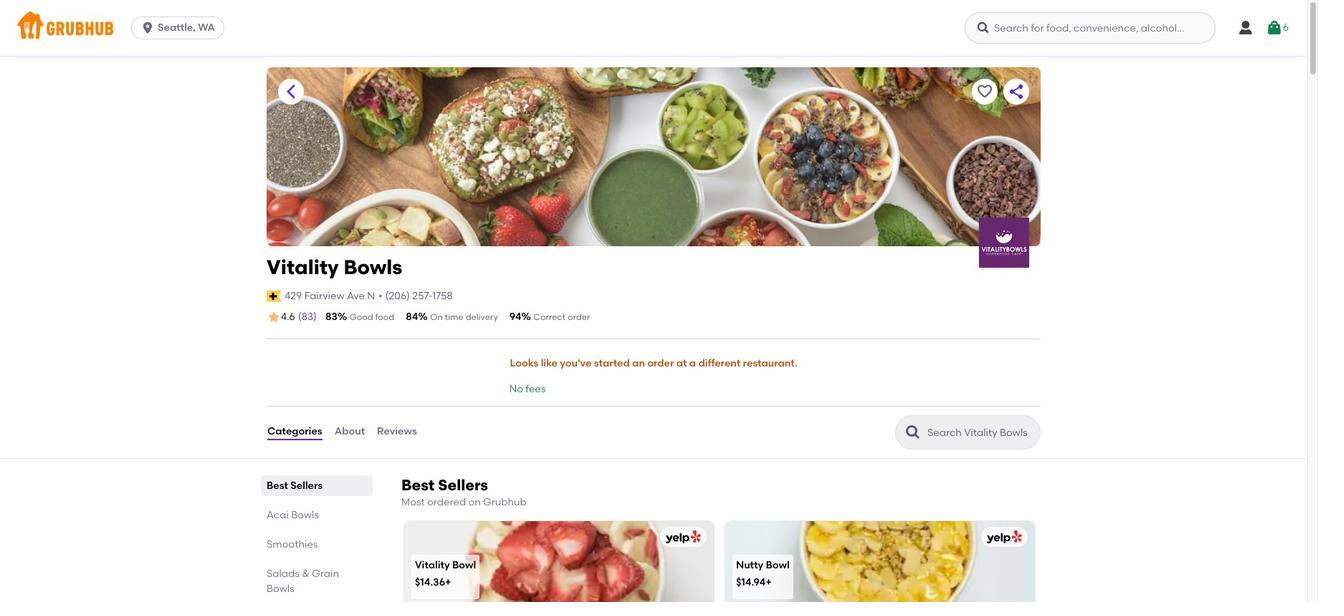 Task type: locate. For each thing, give the bounding box(es) containing it.
most
[[401, 496, 425, 509]]

svg image for 6
[[1266, 19, 1283, 37]]

2 horizontal spatial svg image
[[1266, 19, 1283, 37]]

n
[[367, 290, 375, 302]]

best inside the best sellers most ordered on grubhub
[[401, 476, 435, 494]]

1 horizontal spatial bowl
[[766, 560, 790, 572]]

best up most
[[401, 476, 435, 494]]

sellers
[[438, 476, 488, 494], [291, 480, 323, 492]]

svg image up save this restaurant button at the top right of page
[[976, 21, 991, 35]]

sellers for best sellers most ordered on grubhub
[[438, 476, 488, 494]]

1 horizontal spatial sellers
[[438, 476, 488, 494]]

svg image
[[1266, 19, 1283, 37], [141, 21, 155, 35], [976, 21, 991, 35]]

429 fairview ave n
[[285, 290, 375, 302]]

vitality up $14.36 at the bottom of page
[[415, 560, 450, 572]]

like
[[541, 358, 558, 370]]

2 bowl from the left
[[766, 560, 790, 572]]

yelp image for vitality bowl
[[663, 531, 701, 545]]

bowls right acai
[[291, 509, 319, 522]]

search icon image
[[905, 424, 922, 441]]

bowl inside nutty bowl $14.94 +
[[766, 560, 790, 572]]

0 vertical spatial bowls
[[344, 255, 402, 280]]

1 horizontal spatial best
[[401, 476, 435, 494]]

nutty
[[736, 560, 763, 572]]

0 horizontal spatial yelp image
[[663, 531, 701, 545]]

svg image inside 6 button
[[1266, 19, 1283, 37]]

0 horizontal spatial best
[[267, 480, 288, 492]]

0 horizontal spatial order
[[568, 313, 590, 323]]

sellers up acai bowls
[[291, 480, 323, 492]]

1 horizontal spatial vitality
[[415, 560, 450, 572]]

0 horizontal spatial +
[[445, 577, 451, 589]]

seattle, wa
[[158, 22, 215, 34]]

ordered
[[427, 496, 466, 509]]

1 vertical spatial bowls
[[291, 509, 319, 522]]

order left the at
[[647, 358, 674, 370]]

0 horizontal spatial svg image
[[141, 21, 155, 35]]

1 bowl from the left
[[452, 560, 476, 572]]

bowls
[[344, 255, 402, 280], [291, 509, 319, 522], [267, 583, 294, 595]]

bowl inside vitality bowl $14.36 +
[[452, 560, 476, 572]]

fees
[[526, 384, 546, 396]]

bowls up n
[[344, 255, 402, 280]]

best up acai
[[267, 480, 288, 492]]

order inside button
[[647, 358, 674, 370]]

best sellers
[[267, 480, 323, 492]]

84
[[406, 311, 418, 323]]

best sellers most ordered on grubhub
[[401, 476, 527, 509]]

bowl for nutty bowl $14.94 +
[[766, 560, 790, 572]]

order
[[568, 313, 590, 323], [647, 358, 674, 370]]

83
[[325, 311, 338, 323]]

1 vertical spatial order
[[647, 358, 674, 370]]

1 yelp image from the left
[[663, 531, 701, 545]]

correct order
[[534, 313, 590, 323]]

svg image right svg image
[[1266, 19, 1283, 37]]

&
[[302, 568, 310, 580]]

2 vertical spatial bowls
[[267, 583, 294, 595]]

+ inside vitality bowl $14.36 +
[[445, 577, 451, 589]]

best
[[401, 476, 435, 494], [267, 480, 288, 492]]

order right correct
[[568, 313, 590, 323]]

sellers for best sellers
[[291, 480, 323, 492]]

vitality bowl $14.36 +
[[415, 560, 476, 589]]

good food
[[350, 313, 394, 323]]

svg image for seattle, wa
[[141, 21, 155, 35]]

bowls down salads at the bottom
[[267, 583, 294, 595]]

yelp image
[[663, 531, 701, 545], [984, 531, 1022, 545]]

on
[[468, 496, 481, 509]]

257-
[[412, 290, 432, 302]]

yelp image for nutty bowl
[[984, 531, 1022, 545]]

0 vertical spatial vitality
[[267, 255, 339, 280]]

429
[[285, 290, 302, 302]]

grain
[[312, 568, 339, 580]]

(206) 257-1758 button
[[385, 289, 453, 304]]

reviews button
[[376, 407, 418, 458]]

vitality up 429
[[267, 255, 339, 280]]

bowl
[[452, 560, 476, 572], [766, 560, 790, 572]]

star icon image
[[267, 310, 281, 325]]

different
[[698, 358, 741, 370]]

bowl right nutty
[[766, 560, 790, 572]]

bowl down on
[[452, 560, 476, 572]]

vitality for vitality bowls
[[267, 255, 339, 280]]

svg image inside seattle, wa button
[[141, 21, 155, 35]]

• (206) 257-1758
[[378, 290, 453, 302]]

2 yelp image from the left
[[984, 531, 1022, 545]]

1 horizontal spatial yelp image
[[984, 531, 1022, 545]]

sellers inside the best sellers most ordered on grubhub
[[438, 476, 488, 494]]

vitality bowls
[[267, 255, 402, 280]]

delivery
[[466, 313, 498, 323]]

vitality inside vitality bowl $14.36 +
[[415, 560, 450, 572]]

1 + from the left
[[445, 577, 451, 589]]

0 horizontal spatial sellers
[[291, 480, 323, 492]]

+
[[445, 577, 451, 589], [766, 577, 772, 589]]

fairview
[[304, 290, 344, 302]]

sellers up on
[[438, 476, 488, 494]]

1 horizontal spatial order
[[647, 358, 674, 370]]

on time delivery
[[430, 313, 498, 323]]

+ inside nutty bowl $14.94 +
[[766, 577, 772, 589]]

$14.36
[[415, 577, 445, 589]]

1 horizontal spatial +
[[766, 577, 772, 589]]

0 horizontal spatial bowl
[[452, 560, 476, 572]]

(206)
[[385, 290, 410, 302]]

1 vertical spatial vitality
[[415, 560, 450, 572]]

share icon image
[[1008, 83, 1025, 100]]

svg image left seattle,
[[141, 21, 155, 35]]

best for best sellers most ordered on grubhub
[[401, 476, 435, 494]]

0 horizontal spatial vitality
[[267, 255, 339, 280]]

save this restaurant button
[[972, 79, 998, 105]]

bowls for acai bowls
[[291, 509, 319, 522]]

2 + from the left
[[766, 577, 772, 589]]

vitality for vitality bowl $14.36 +
[[415, 560, 450, 572]]

vitality
[[267, 255, 339, 280], [415, 560, 450, 572]]

subscription pass image
[[267, 291, 281, 302]]

correct
[[534, 313, 566, 323]]

seattle, wa button
[[131, 16, 230, 39]]



Task type: describe. For each thing, give the bounding box(es) containing it.
restaurant.
[[743, 358, 797, 370]]

+ for $14.94
[[766, 577, 772, 589]]

good
[[350, 313, 373, 323]]

looks
[[510, 358, 539, 370]]

categories
[[267, 426, 322, 438]]

seattle,
[[158, 22, 196, 34]]

you've
[[560, 358, 592, 370]]

1758
[[432, 290, 453, 302]]

a
[[689, 358, 696, 370]]

Search for food, convenience, alcohol... search field
[[965, 12, 1216, 44]]

an
[[632, 358, 645, 370]]

reviews
[[377, 426, 417, 438]]

•
[[378, 290, 382, 302]]

acai
[[267, 509, 289, 522]]

caret left icon image
[[282, 83, 300, 100]]

started
[[594, 358, 630, 370]]

main navigation navigation
[[0, 0, 1307, 56]]

salads
[[267, 568, 300, 580]]

looks like you've started an order at a different restaurant.
[[510, 358, 797, 370]]

categories button
[[267, 407, 323, 458]]

94
[[509, 311, 521, 323]]

1 horizontal spatial svg image
[[976, 21, 991, 35]]

at
[[676, 358, 687, 370]]

bowl for vitality bowl $14.36 +
[[452, 560, 476, 572]]

Search Vitality Bowls search field
[[926, 426, 1036, 440]]

on
[[430, 313, 443, 323]]

food
[[375, 313, 394, 323]]

nutty bowl $14.94 +
[[736, 560, 790, 589]]

grubhub
[[483, 496, 527, 509]]

$14.94
[[736, 577, 766, 589]]

looks like you've started an order at a different restaurant. button
[[509, 349, 798, 380]]

salads & grain bowls
[[267, 568, 339, 595]]

acai bowls
[[267, 509, 319, 522]]

(83)
[[298, 311, 317, 323]]

smoothies
[[267, 539, 318, 551]]

bowls for vitality bowls
[[344, 255, 402, 280]]

0 vertical spatial order
[[568, 313, 590, 323]]

svg image
[[1237, 19, 1254, 37]]

wa
[[198, 22, 215, 34]]

bowls inside 'salads & grain bowls'
[[267, 583, 294, 595]]

4.6
[[281, 311, 295, 323]]

6
[[1283, 21, 1289, 34]]

about button
[[334, 407, 366, 458]]

about
[[335, 426, 365, 438]]

time
[[445, 313, 464, 323]]

save this restaurant image
[[976, 83, 994, 100]]

+ for $14.36
[[445, 577, 451, 589]]

ave
[[347, 290, 365, 302]]

vitality bowls logo image
[[979, 218, 1029, 268]]

no fees
[[509, 384, 546, 396]]

429 fairview ave n button
[[284, 289, 376, 305]]

no
[[509, 384, 523, 396]]

best for best sellers
[[267, 480, 288, 492]]

6 button
[[1266, 15, 1289, 41]]



Task type: vqa. For each thing, say whether or not it's contained in the screenshot.
on at the left bottom
yes



